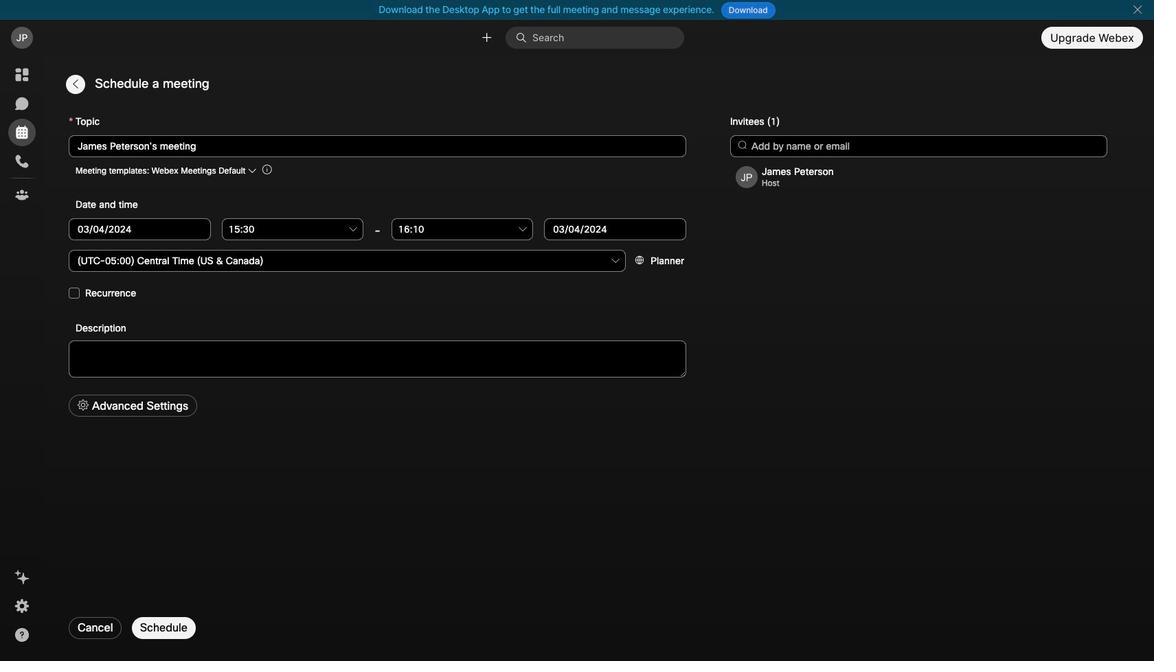 Task type: vqa. For each thing, say whether or not it's contained in the screenshot.
settings navigation
no



Task type: describe. For each thing, give the bounding box(es) containing it.
webex tab list
[[8, 61, 36, 209]]



Task type: locate. For each thing, give the bounding box(es) containing it.
cancel_16 image
[[1132, 4, 1143, 15]]

navigation
[[0, 56, 44, 662]]



